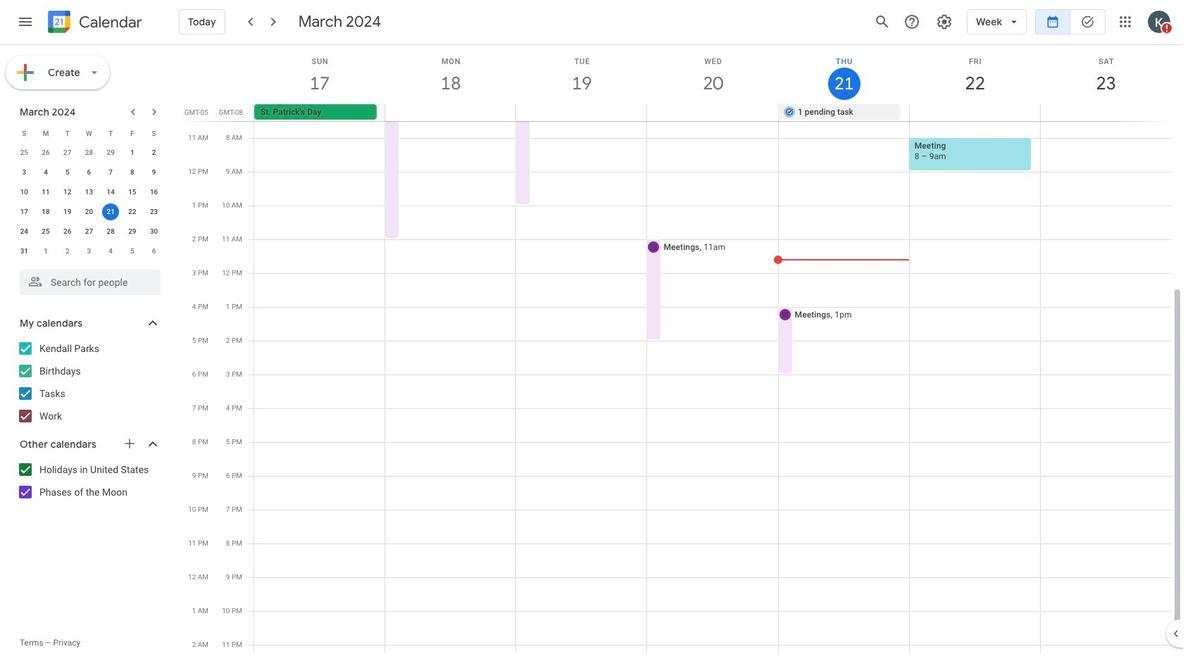 Task type: vqa. For each thing, say whether or not it's contained in the screenshot.
16 Element
yes



Task type: describe. For each thing, give the bounding box(es) containing it.
2 element
[[145, 144, 162, 161]]

calendar element
[[45, 8, 142, 39]]

22 element
[[124, 204, 141, 220]]

28 element
[[102, 223, 119, 240]]

11 element
[[37, 184, 54, 201]]

9 element
[[145, 164, 162, 181]]

17 element
[[16, 204, 33, 220]]

april 3 element
[[81, 243, 97, 260]]

settings menu image
[[936, 13, 953, 30]]

15 element
[[124, 184, 141, 201]]

26 element
[[59, 223, 76, 240]]

14 element
[[102, 184, 119, 201]]

march 2024 grid
[[13, 123, 165, 261]]

february 28 element
[[81, 144, 97, 161]]

12 element
[[59, 184, 76, 201]]

4 element
[[37, 164, 54, 181]]

april 4 element
[[102, 243, 119, 260]]

april 1 element
[[37, 243, 54, 260]]

7 element
[[102, 164, 119, 181]]

1 element
[[124, 144, 141, 161]]

february 25 element
[[16, 144, 33, 161]]

30 element
[[145, 223, 162, 240]]

cell inside the march 2024 grid
[[100, 202, 121, 222]]

april 5 element
[[124, 243, 141, 260]]

24 element
[[16, 223, 33, 240]]



Task type: locate. For each thing, give the bounding box(es) containing it.
Search for people text field
[[28, 270, 152, 295]]

27 element
[[81, 223, 97, 240]]

31 element
[[16, 243, 33, 260]]

29 element
[[124, 223, 141, 240]]

8 element
[[124, 164, 141, 181]]

None search field
[[0, 264, 175, 295]]

february 29 element
[[102, 144, 119, 161]]

6 element
[[81, 164, 97, 181]]

heading
[[76, 14, 142, 31]]

row
[[248, 104, 1183, 121], [13, 123, 165, 143], [13, 143, 165, 163], [13, 163, 165, 182], [13, 182, 165, 202], [13, 202, 165, 222], [13, 222, 165, 242], [13, 242, 165, 261]]

23 element
[[145, 204, 162, 220]]

other calendars list
[[3, 458, 175, 504]]

add other calendars image
[[123, 437, 137, 451]]

20 element
[[81, 204, 97, 220]]

13 element
[[81, 184, 97, 201]]

april 2 element
[[59, 243, 76, 260]]

19 element
[[59, 204, 76, 220]]

16 element
[[145, 184, 162, 201]]

10 element
[[16, 184, 33, 201]]

grid
[[180, 45, 1183, 654]]

february 26 element
[[37, 144, 54, 161]]

april 6 element
[[145, 243, 162, 260]]

21, today element
[[102, 204, 119, 220]]

3 element
[[16, 164, 33, 181]]

my calendars list
[[3, 337, 175, 427]]

heading inside calendar element
[[76, 14, 142, 31]]

25 element
[[37, 223, 54, 240]]

february 27 element
[[59, 144, 76, 161]]

main drawer image
[[17, 13, 34, 30]]

cell
[[385, 104, 516, 121], [516, 104, 647, 121], [647, 104, 778, 121], [909, 104, 1040, 121], [1040, 104, 1171, 121], [100, 202, 121, 222]]

row group
[[13, 143, 165, 261]]

18 element
[[37, 204, 54, 220]]

5 element
[[59, 164, 76, 181]]



